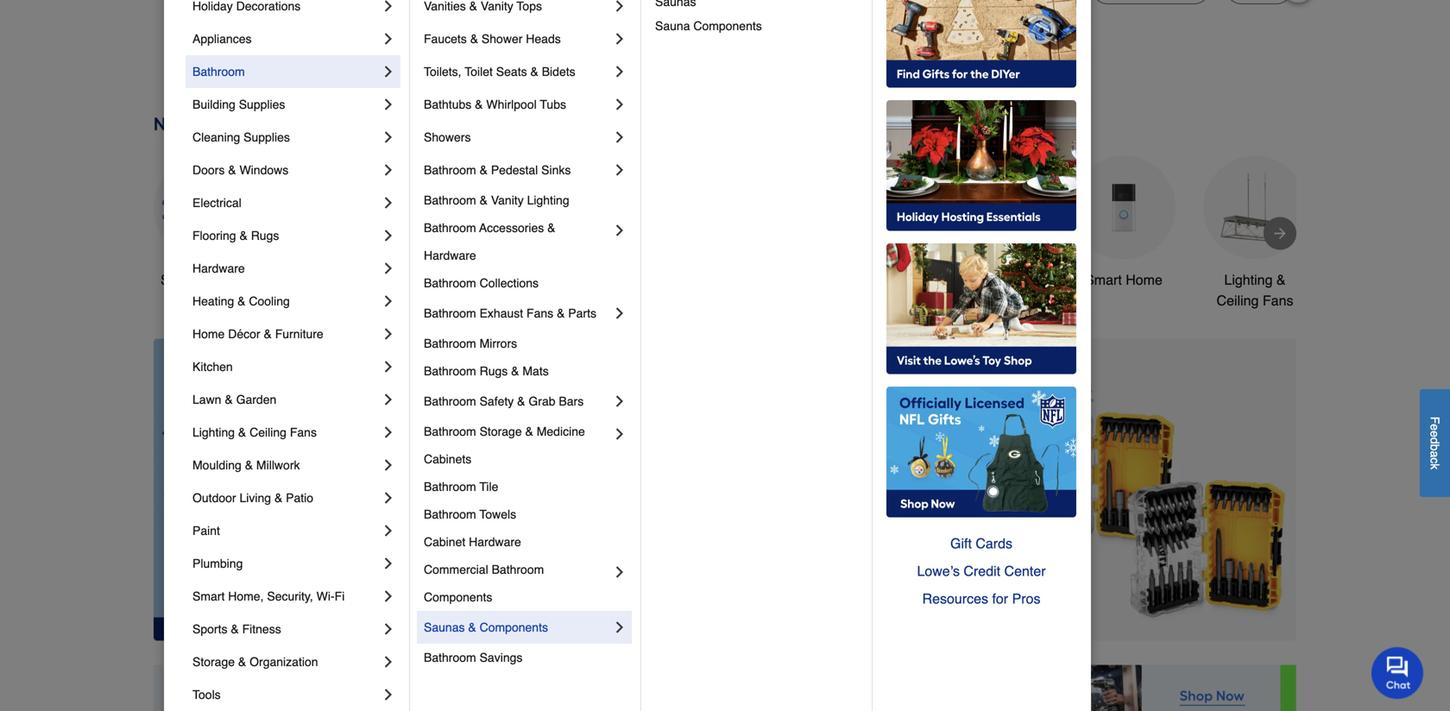 Task type: vqa. For each thing, say whether or not it's contained in the screenshot.
pre-
no



Task type: locate. For each thing, give the bounding box(es) containing it.
shop all deals button
[[154, 156, 257, 291]]

2 vertical spatial lighting
[[193, 426, 235, 440]]

supplies up the windows
[[244, 130, 290, 144]]

1 vertical spatial home
[[193, 327, 225, 341]]

1 vertical spatial lighting
[[1225, 272, 1273, 288]]

home inside button
[[1126, 272, 1163, 288]]

ceiling
[[1217, 293, 1260, 309], [250, 426, 287, 440]]

1 vertical spatial components
[[424, 591, 493, 605]]

cabinet hardware
[[424, 535, 522, 549]]

deals
[[215, 272, 250, 288]]

rugs
[[251, 229, 279, 243], [480, 364, 508, 378]]

chevron right image for moulding & millwork
[[380, 457, 397, 474]]

0 horizontal spatial lighting & ceiling fans
[[193, 426, 317, 440]]

1 horizontal spatial home
[[1126, 272, 1163, 288]]

cleaning
[[193, 130, 240, 144]]

ceiling inside lighting & ceiling fans
[[1217, 293, 1260, 309]]

1 e from the top
[[1429, 424, 1443, 431]]

chevron right image
[[380, 30, 397, 48], [611, 63, 629, 80], [380, 96, 397, 113], [611, 96, 629, 113], [380, 194, 397, 212], [380, 227, 397, 244], [611, 305, 629, 322], [380, 457, 397, 474], [380, 555, 397, 573], [611, 564, 629, 581], [611, 619, 629, 637], [380, 621, 397, 638], [380, 654, 397, 671]]

saunas
[[424, 621, 465, 635]]

sauna
[[656, 19, 691, 33]]

fans up moulding & millwork "link"
[[290, 426, 317, 440]]

hardware up bathroom collections
[[424, 249, 476, 263]]

bathroom & pedestal sinks
[[424, 163, 571, 177]]

windows
[[240, 163, 289, 177]]

safety
[[480, 395, 514, 409]]

0 vertical spatial lighting & ceiling fans
[[1217, 272, 1294, 309]]

commercial
[[424, 563, 489, 577]]

1 horizontal spatial tools
[[452, 272, 484, 288]]

fans inside button
[[1263, 293, 1294, 309]]

components inside saunas & components link
[[480, 621, 548, 635]]

e
[[1429, 424, 1443, 431], [1429, 431, 1443, 438]]

1 vertical spatial rugs
[[480, 364, 508, 378]]

2 horizontal spatial fans
[[1263, 293, 1294, 309]]

bathroom inside "link"
[[424, 307, 476, 320]]

lighting & ceiling fans down arrow right image
[[1217, 272, 1294, 309]]

savings
[[480, 651, 523, 665]]

bathroom inside bathroom accessories & hardware
[[424, 221, 476, 235]]

tools up equipment
[[866, 272, 898, 288]]

0 horizontal spatial fans
[[290, 426, 317, 440]]

&
[[470, 32, 479, 46], [531, 65, 539, 79], [475, 98, 483, 111], [228, 163, 236, 177], [480, 163, 488, 177], [480, 193, 488, 207], [548, 221, 556, 235], [240, 229, 248, 243], [902, 272, 911, 288], [1277, 272, 1287, 288], [238, 295, 246, 308], [557, 307, 565, 320], [264, 327, 272, 341], [511, 364, 520, 378], [225, 393, 233, 407], [517, 395, 526, 409], [526, 425, 534, 439], [238, 426, 246, 440], [245, 459, 253, 472], [275, 491, 283, 505], [468, 621, 477, 635], [231, 623, 239, 637], [238, 656, 246, 669]]

chevron right image for cleaning supplies
[[380, 129, 397, 146]]

grab
[[529, 395, 556, 409]]

2 horizontal spatial tools
[[866, 272, 898, 288]]

home
[[1126, 272, 1163, 288], [193, 327, 225, 341]]

1 horizontal spatial fans
[[527, 307, 554, 320]]

chevron right image for smart home, security, wi-fi
[[380, 588, 397, 605]]

& inside bathroom accessories & hardware
[[548, 221, 556, 235]]

components up 'lowe's wishes you and your family a happy hanukkah.' image
[[694, 19, 762, 33]]

bathroom inside "commercial bathroom components"
[[492, 563, 544, 577]]

flooring & rugs link
[[193, 219, 380, 252]]

1 horizontal spatial rugs
[[480, 364, 508, 378]]

resources for pros link
[[887, 586, 1077, 613]]

chevron right image for showers
[[611, 129, 629, 146]]

outdoor inside "link"
[[193, 491, 236, 505]]

tools inside "tools" link
[[193, 688, 221, 702]]

bathroom for bathroom mirrors
[[424, 337, 476, 351]]

1 horizontal spatial storage
[[480, 425, 522, 439]]

chevron right image for lighting & ceiling fans
[[380, 424, 397, 441]]

holiday hosting essentials. image
[[887, 100, 1077, 231]]

doors & windows link
[[193, 154, 380, 187]]

bathroom for bathroom savings
[[424, 651, 476, 665]]

chat invite button image
[[1372, 647, 1425, 700]]

0 vertical spatial storage
[[480, 425, 522, 439]]

chevron right image for outdoor living & patio
[[380, 490, 397, 507]]

components down 'commercial'
[[424, 591, 493, 605]]

electrical link
[[193, 187, 380, 219]]

paint link
[[193, 515, 380, 548]]

0 vertical spatial smart
[[1086, 272, 1123, 288]]

0 vertical spatial rugs
[[251, 229, 279, 243]]

1 vertical spatial ceiling
[[250, 426, 287, 440]]

components up bathroom savings link
[[480, 621, 548, 635]]

1 horizontal spatial ceiling
[[1217, 293, 1260, 309]]

chevron right image for appliances
[[380, 30, 397, 48]]

bathroom inside bathroom storage & medicine cabinets
[[424, 425, 476, 439]]

0 horizontal spatial outdoor
[[193, 491, 236, 505]]

lighting & ceiling fans inside button
[[1217, 272, 1294, 309]]

chevron right image for doors & windows
[[380, 162, 397, 179]]

smart for smart home, security, wi-fi
[[193, 590, 225, 604]]

paint
[[193, 524, 220, 538]]

lighting & ceiling fans button
[[1204, 156, 1308, 311]]

advertisement region
[[154, 665, 1297, 712]]

2 vertical spatial components
[[480, 621, 548, 635]]

smart home, security, wi-fi link
[[193, 580, 380, 613]]

lighting down "sinks"
[[527, 193, 570, 207]]

flooring
[[193, 229, 236, 243]]

fans inside "link"
[[527, 307, 554, 320]]

0 horizontal spatial smart
[[193, 590, 225, 604]]

building supplies
[[193, 98, 285, 111]]

building supplies link
[[193, 88, 380, 121]]

c
[[1429, 458, 1443, 464]]

hardware inside bathroom accessories & hardware
[[424, 249, 476, 263]]

bathroom & vanity lighting
[[424, 193, 570, 207]]

0 vertical spatial ceiling
[[1217, 293, 1260, 309]]

moulding & millwork
[[193, 459, 300, 472]]

sinks
[[542, 163, 571, 177]]

sauna components
[[656, 19, 762, 33]]

toilets, toilet seats & bidets link
[[424, 55, 611, 88]]

bathroom inside button
[[963, 272, 1023, 288]]

b
[[1429, 444, 1443, 451]]

e up the d on the right of the page
[[1429, 424, 1443, 431]]

cabinet
[[424, 535, 466, 549]]

storage down sports
[[193, 656, 235, 669]]

chevron right image for bathroom safety & grab bars
[[611, 393, 629, 410]]

1 horizontal spatial lighting
[[527, 193, 570, 207]]

seats
[[496, 65, 527, 79]]

heating & cooling link
[[193, 285, 380, 318]]

garden
[[236, 393, 277, 407]]

tools down the storage & organization
[[193, 688, 221, 702]]

components inside "commercial bathroom components"
[[424, 591, 493, 605]]

supplies for building supplies
[[239, 98, 285, 111]]

chevron right image for tools
[[380, 687, 397, 704]]

0 vertical spatial lighting
[[527, 193, 570, 207]]

outdoor inside outdoor tools & equipment
[[813, 272, 862, 288]]

bathroom safety & grab bars link
[[424, 385, 611, 418]]

outdoor
[[813, 272, 862, 288], [193, 491, 236, 505]]

supplies up the cleaning supplies
[[239, 98, 285, 111]]

chevron right image for toilets, toilet seats & bidets
[[611, 63, 629, 80]]

2 e from the top
[[1429, 431, 1443, 438]]

rugs up hardware link
[[251, 229, 279, 243]]

new deals every day during 25 days of deals image
[[154, 110, 1297, 139]]

lighting & ceiling fans down garden
[[193, 426, 317, 440]]

lighting
[[527, 193, 570, 207], [1225, 272, 1273, 288], [193, 426, 235, 440]]

doors
[[193, 163, 225, 177]]

collections
[[480, 276, 539, 290]]

tools down bathroom accessories & hardware
[[452, 272, 484, 288]]

0 horizontal spatial lighting
[[193, 426, 235, 440]]

rugs down mirrors
[[480, 364, 508, 378]]

bathroom for bathroom collections
[[424, 276, 476, 290]]

components
[[694, 19, 762, 33], [424, 591, 493, 605], [480, 621, 548, 635]]

home décor & furniture link
[[193, 318, 380, 351]]

shop
[[161, 272, 193, 288]]

resources for pros
[[923, 591, 1041, 607]]

0 horizontal spatial tools
[[193, 688, 221, 702]]

saunas & components link
[[424, 611, 611, 644]]

chevron right image for lawn & garden
[[380, 391, 397, 409]]

lighting up moulding
[[193, 426, 235, 440]]

saunas & components
[[424, 621, 548, 635]]

0 vertical spatial supplies
[[239, 98, 285, 111]]

0 vertical spatial components
[[694, 19, 762, 33]]

& inside bathroom storage & medicine cabinets
[[526, 425, 534, 439]]

1 horizontal spatial outdoor
[[813, 272, 862, 288]]

wi-
[[317, 590, 335, 604]]

fitness
[[242, 623, 281, 637]]

chevron right image
[[380, 0, 397, 15], [611, 0, 629, 15], [611, 30, 629, 48], [380, 63, 397, 80], [380, 129, 397, 146], [611, 129, 629, 146], [380, 162, 397, 179], [611, 162, 629, 179], [611, 222, 629, 239], [380, 260, 397, 277], [380, 293, 397, 310], [380, 326, 397, 343], [380, 358, 397, 376], [380, 391, 397, 409], [611, 393, 629, 410], [380, 424, 397, 441], [611, 426, 629, 443], [380, 490, 397, 507], [380, 523, 397, 540], [380, 588, 397, 605], [380, 687, 397, 704]]

0 vertical spatial outdoor
[[813, 272, 862, 288]]

fans
[[1263, 293, 1294, 309], [527, 307, 554, 320], [290, 426, 317, 440]]

outdoor up equipment
[[813, 272, 862, 288]]

hardware down towels on the left bottom of the page
[[469, 535, 522, 549]]

smart inside button
[[1086, 272, 1123, 288]]

bathroom inside 'link'
[[424, 193, 476, 207]]

towels
[[480, 508, 517, 522]]

1 vertical spatial storage
[[193, 656, 235, 669]]

0 horizontal spatial rugs
[[251, 229, 279, 243]]

sports
[[193, 623, 228, 637]]

chevron right image for building supplies
[[380, 96, 397, 113]]

2 horizontal spatial lighting
[[1225, 272, 1273, 288]]

gift
[[951, 536, 972, 552]]

chevron right image for home décor & furniture
[[380, 326, 397, 343]]

chevron right image for bathroom
[[380, 63, 397, 80]]

& inside outdoor tools & equipment
[[902, 272, 911, 288]]

hardware
[[424, 249, 476, 263], [193, 262, 245, 276], [469, 535, 522, 549]]

1 vertical spatial smart
[[193, 590, 225, 604]]

e up b
[[1429, 431, 1443, 438]]

sports & fitness
[[193, 623, 281, 637]]

outdoor down moulding
[[193, 491, 236, 505]]

bathtubs & whirlpool tubs link
[[424, 88, 611, 121]]

lighting down arrow right image
[[1225, 272, 1273, 288]]

bathroom for bathroom storage & medicine cabinets
[[424, 425, 476, 439]]

1 horizontal spatial lighting & ceiling fans
[[1217, 272, 1294, 309]]

rugs inside "link"
[[251, 229, 279, 243]]

up to 50 percent off select tools and accessories. image
[[460, 339, 1297, 641]]

outdoor tools & equipment button
[[810, 156, 914, 311]]

showers
[[424, 130, 471, 144]]

components for saunas & components
[[480, 621, 548, 635]]

smart for smart home
[[1086, 272, 1123, 288]]

décor
[[228, 327, 260, 341]]

lawn
[[193, 393, 222, 407]]

storage down bathroom safety & grab bars
[[480, 425, 522, 439]]

bathroom inside 'link'
[[424, 480, 476, 494]]

fans down bathroom collections link
[[527, 307, 554, 320]]

bathroom rugs & mats
[[424, 364, 549, 378]]

1 vertical spatial outdoor
[[193, 491, 236, 505]]

bathroom towels link
[[424, 501, 629, 529]]

0 vertical spatial home
[[1126, 272, 1163, 288]]

1 horizontal spatial smart
[[1086, 272, 1123, 288]]

lighting inside 'link'
[[527, 193, 570, 207]]

supplies
[[239, 98, 285, 111], [244, 130, 290, 144]]

fans down arrow right image
[[1263, 293, 1294, 309]]

plumbing
[[193, 557, 243, 571]]

1 vertical spatial supplies
[[244, 130, 290, 144]]

chevron right image for bathroom & pedestal sinks
[[611, 162, 629, 179]]

hardware link
[[193, 252, 380, 285]]

mats
[[523, 364, 549, 378]]



Task type: describe. For each thing, give the bounding box(es) containing it.
bathroom collections
[[424, 276, 539, 290]]

chevron right image for faucets & shower heads
[[611, 30, 629, 48]]

bathroom accessories & hardware link
[[424, 214, 611, 269]]

bathroom storage & medicine cabinets link
[[424, 418, 611, 473]]

bathroom for bathroom safety & grab bars
[[424, 395, 476, 409]]

bathroom collections link
[[424, 269, 629, 297]]

bathroom exhaust fans & parts link
[[424, 297, 611, 330]]

for
[[993, 591, 1009, 607]]

arrow right image
[[1272, 225, 1289, 242]]

faucets
[[424, 32, 467, 46]]

tools inside outdoor tools & equipment
[[866, 272, 898, 288]]

resources
[[923, 591, 989, 607]]

0 horizontal spatial storage
[[193, 656, 235, 669]]

bathroom accessories & hardware
[[424, 221, 559, 263]]

lowe's wishes you and your family a happy hanukkah. image
[[154, 49, 1297, 92]]

lowe's credit center
[[918, 564, 1046, 580]]

chevron right image for saunas & components
[[611, 619, 629, 637]]

appliances link
[[193, 22, 380, 55]]

center
[[1005, 564, 1046, 580]]

lighting inside lighting & ceiling fans
[[1225, 272, 1273, 288]]

vanity
[[491, 193, 524, 207]]

f e e d b a c k button
[[1421, 389, 1451, 497]]

supplies for cleaning supplies
[[244, 130, 290, 144]]

outdoor for outdoor tools & equipment
[[813, 272, 862, 288]]

electrical
[[193, 196, 242, 210]]

faucets & shower heads
[[424, 32, 561, 46]]

smart home
[[1086, 272, 1163, 288]]

faucets & shower heads link
[[424, 22, 611, 55]]

medicine
[[537, 425, 585, 439]]

toilets,
[[424, 65, 462, 79]]

lowe's credit center link
[[887, 558, 1077, 586]]

bidets
[[542, 65, 576, 79]]

sauna components link
[[656, 14, 860, 38]]

whirlpool
[[487, 98, 537, 111]]

1 vertical spatial lighting & ceiling fans
[[193, 426, 317, 440]]

bathroom for bathroom & pedestal sinks
[[424, 163, 476, 177]]

chevron right image for kitchen
[[380, 358, 397, 376]]

christmas
[[568, 272, 630, 288]]

shop all deals
[[161, 272, 250, 288]]

0 horizontal spatial home
[[193, 327, 225, 341]]

accessories
[[480, 221, 544, 235]]

heating
[[193, 295, 234, 308]]

furniture
[[275, 327, 324, 341]]

chevron right image for flooring & rugs
[[380, 227, 397, 244]]

tubs
[[540, 98, 567, 111]]

bathroom for bathroom towels
[[424, 508, 476, 522]]

security,
[[267, 590, 313, 604]]

cleaning supplies link
[[193, 121, 380, 154]]

bathroom for bathroom accessories & hardware
[[424, 221, 476, 235]]

components for commercial bathroom components
[[424, 591, 493, 605]]

chevron right image for storage & organization
[[380, 654, 397, 671]]

chevron right image for bathroom accessories & hardware
[[611, 222, 629, 239]]

chevron right image for hardware
[[380, 260, 397, 277]]

& inside lighting & ceiling fans
[[1277, 272, 1287, 288]]

bathroom for bathroom exhaust fans & parts
[[424, 307, 476, 320]]

a
[[1429, 451, 1443, 458]]

exhaust
[[480, 307, 524, 320]]

gift cards
[[951, 536, 1013, 552]]

outdoor living & patio
[[193, 491, 314, 505]]

commercial bathroom components link
[[424, 556, 611, 611]]

0 horizontal spatial ceiling
[[250, 426, 287, 440]]

bathroom tile
[[424, 480, 499, 494]]

k
[[1429, 464, 1443, 470]]

chevron right image for bathtubs & whirlpool tubs
[[611, 96, 629, 113]]

patio
[[286, 491, 314, 505]]

cabinet hardware link
[[424, 529, 629, 556]]

building
[[193, 98, 236, 111]]

equipment
[[829, 293, 895, 309]]

storage & organization link
[[193, 646, 380, 679]]

chevron right image for sports & fitness
[[380, 621, 397, 638]]

pros
[[1013, 591, 1041, 607]]

bathroom for bathroom rugs & mats
[[424, 364, 476, 378]]

chevron right image for paint
[[380, 523, 397, 540]]

tile
[[480, 480, 499, 494]]

bathroom & pedestal sinks link
[[424, 154, 611, 187]]

christmas decorations button
[[548, 156, 651, 311]]

bathroom rugs & mats link
[[424, 358, 629, 385]]

arrow right image
[[1265, 490, 1283, 507]]

bathtubs & whirlpool tubs
[[424, 98, 567, 111]]

plumbing link
[[193, 548, 380, 580]]

pedestal
[[491, 163, 538, 177]]

moulding & millwork link
[[193, 449, 380, 482]]

components inside sauna components link
[[694, 19, 762, 33]]

bathroom savings
[[424, 651, 523, 665]]

outdoor living & patio link
[[193, 482, 380, 515]]

scroll to item #2 image
[[832, 610, 874, 617]]

chevron right image for heating & cooling
[[380, 293, 397, 310]]

chevron right image for electrical
[[380, 194, 397, 212]]

bathroom mirrors link
[[424, 330, 629, 358]]

chevron right image for plumbing
[[380, 555, 397, 573]]

shower
[[482, 32, 523, 46]]

millwork
[[256, 459, 300, 472]]

chevron right image for bathroom storage & medicine cabinets
[[611, 426, 629, 443]]

outdoor tools & equipment
[[813, 272, 911, 309]]

sports & fitness link
[[193, 613, 380, 646]]

smart home, security, wi-fi
[[193, 590, 345, 604]]

find gifts for the diyer. image
[[887, 0, 1077, 88]]

all
[[196, 272, 211, 288]]

outdoor for outdoor living & patio
[[193, 491, 236, 505]]

bathroom for bathroom tile
[[424, 480, 476, 494]]

kitchen link
[[193, 351, 380, 383]]

heating & cooling
[[193, 295, 290, 308]]

fi
[[335, 590, 345, 604]]

shop these last-minute gifts. $99 or less. quantities are limited and won't last. image
[[154, 339, 433, 641]]

living
[[240, 491, 271, 505]]

bathroom storage & medicine cabinets
[[424, 425, 589, 466]]

lawn & garden link
[[193, 383, 380, 416]]

hardware down flooring
[[193, 262, 245, 276]]

f
[[1429, 417, 1443, 424]]

bathroom exhaust fans & parts
[[424, 307, 597, 320]]

lawn & garden
[[193, 393, 277, 407]]

showers link
[[424, 121, 611, 154]]

parts
[[569, 307, 597, 320]]

home,
[[228, 590, 264, 604]]

arrow left image
[[475, 490, 492, 507]]

lighting & ceiling fans link
[[193, 416, 380, 449]]

officially licensed n f l gifts. shop now. image
[[887, 387, 1077, 518]]

commercial bathroom components
[[424, 563, 548, 605]]

gift cards link
[[887, 530, 1077, 558]]

chevron right image for commercial bathroom components
[[611, 564, 629, 581]]

storage inside bathroom storage & medicine cabinets
[[480, 425, 522, 439]]

christmas decorations
[[563, 272, 636, 309]]

tools inside tools "button"
[[452, 272, 484, 288]]

chevron right image for bathroom exhaust fans & parts
[[611, 305, 629, 322]]

bathroom for bathroom & vanity lighting
[[424, 193, 476, 207]]

kitchen
[[193, 360, 233, 374]]

bathroom savings link
[[424, 644, 629, 672]]

visit the lowe's toy shop. image
[[887, 244, 1077, 375]]



